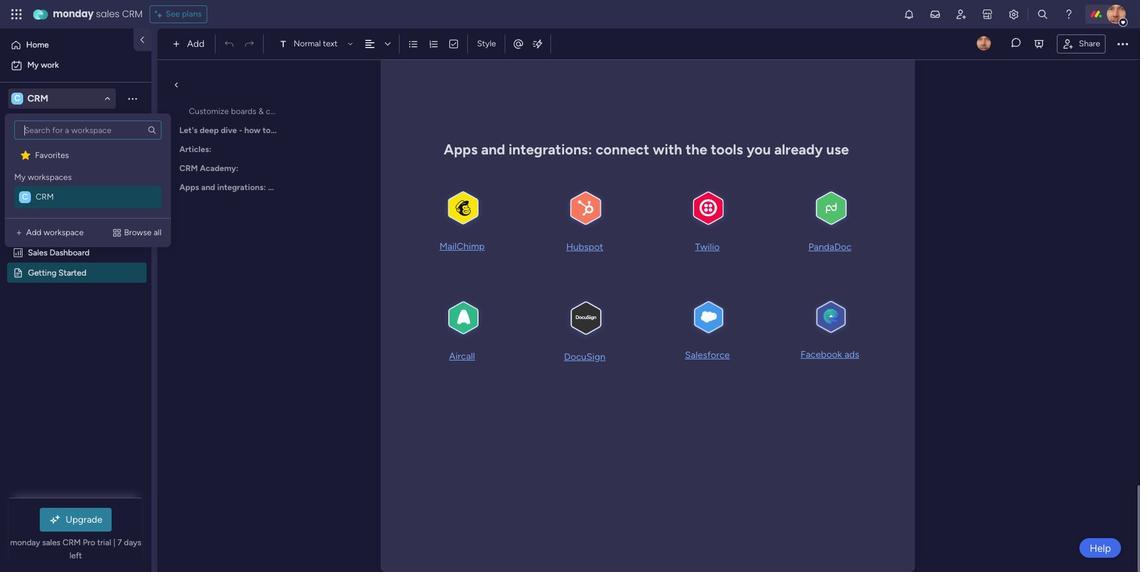 Task type: describe. For each thing, give the bounding box(es) containing it.
facebook ads
[[801, 349, 860, 360]]

already
[[775, 141, 823, 158]]

my workspaces row
[[14, 167, 72, 184]]

work inside option
[[41, 60, 59, 70]]

board activity image
[[977, 36, 992, 50]]

add for add
[[187, 38, 205, 49]]

7 days left
[[69, 538, 141, 561]]

add workspace button
[[10, 223, 88, 242]]

monday for monday sales crm
[[53, 7, 94, 21]]

sales for monday sales crm
[[96, 7, 120, 21]]

sales for monday sales crm pro trial |
[[42, 538, 61, 548]]

and
[[481, 141, 506, 158]]

customize
[[189, 106, 229, 116]]

ads
[[845, 349, 860, 360]]

list box for add workspace
[[12, 121, 164, 209]]

normal text
[[294, 39, 338, 49]]

you
[[747, 141, 771, 158]]

tree grid containing favorites
[[14, 144, 162, 209]]

academy:
[[200, 163, 239, 173]]

favorites
[[35, 150, 69, 160]]

update feed image
[[930, 8, 942, 20]]

&
[[259, 106, 264, 116]]

browse all button
[[107, 223, 166, 242]]

style button
[[472, 34, 502, 54]]

help
[[1090, 542, 1112, 554]]

how
[[244, 125, 261, 135]]

browse all
[[124, 228, 162, 238]]

aircall link
[[449, 351, 475, 362]]

Search in workspace field
[[25, 117, 99, 131]]

twilio link
[[695, 241, 720, 252]]

tools
[[711, 141, 744, 158]]

invite members image
[[956, 8, 968, 20]]

aircall
[[449, 351, 475, 362]]

getting started
[[28, 267, 86, 277]]

workspace selection element
[[11, 91, 50, 106]]

sales
[[28, 247, 48, 257]]

v2 ellipsis image
[[1118, 36, 1129, 52]]

7
[[118, 538, 122, 548]]

apps
[[444, 141, 478, 158]]

crm academy:
[[179, 163, 239, 173]]

pandadoc
[[809, 241, 852, 252]]

my for my workspaces
[[14, 172, 26, 182]]

2 horizontal spatial monday
[[313, 125, 344, 135]]

public dashboard image
[[12, 247, 24, 258]]

workspace options image
[[127, 93, 138, 104]]

workspace
[[44, 228, 84, 238]]

sales dashboard
[[28, 247, 90, 257]]

numbered list image
[[429, 39, 439, 49]]

workspaces
[[28, 172, 72, 182]]

style
[[477, 39, 496, 49]]

my for my work
[[27, 60, 39, 70]]

salesforce link
[[685, 349, 730, 361]]

started
[[59, 267, 86, 277]]

use
[[827, 141, 849, 158]]

add for add workspace
[[26, 228, 41, 238]]

1 horizontal spatial with
[[653, 141, 683, 158]]

james peterson image
[[1107, 5, 1126, 24]]

-
[[239, 125, 243, 135]]

Search for content search field
[[14, 121, 162, 140]]

articles:
[[179, 144, 212, 154]]

let's deep dive - how to work with monday sales crm
[[179, 125, 386, 135]]

my workspaces
[[14, 172, 72, 182]]

twilio
[[695, 241, 720, 252]]

text
[[323, 39, 338, 49]]

|
[[113, 538, 115, 548]]

mailchimp
[[440, 241, 485, 252]]

dynamic values image
[[532, 38, 544, 50]]

facebook ads link
[[801, 349, 860, 360]]

integrations:
[[509, 141, 593, 158]]

deep
[[200, 125, 219, 135]]

1 horizontal spatial work
[[273, 125, 292, 135]]

customize boards & columns
[[189, 106, 297, 116]]

my work
[[27, 60, 59, 70]]



Task type: vqa. For each thing, say whether or not it's contained in the screenshot.
sales to the right
yes



Task type: locate. For each thing, give the bounding box(es) containing it.
left
[[69, 551, 82, 561]]

bulleted list image
[[408, 39, 419, 49]]

my
[[27, 60, 39, 70], [14, 172, 26, 182]]

normal
[[294, 39, 321, 49]]

hubspot
[[566, 241, 604, 253]]

select product image
[[11, 8, 23, 20]]

to
[[263, 125, 271, 135]]

my work link
[[7, 56, 144, 75]]

boards
[[231, 106, 257, 116]]

leads
[[28, 187, 50, 197]]

tree grid
[[14, 144, 162, 209]]

see plans
[[166, 9, 202, 19]]

crm
[[122, 7, 143, 21], [27, 93, 48, 104], [367, 125, 386, 135], [179, 163, 198, 173], [36, 192, 54, 202], [63, 538, 81, 548]]

work right to
[[273, 125, 292, 135]]

checklist image
[[449, 39, 460, 49]]

0 vertical spatial add
[[187, 38, 205, 49]]

columns
[[266, 106, 297, 116]]

docusign
[[564, 351, 606, 362]]

2 vertical spatial monday
[[10, 538, 40, 548]]

add
[[187, 38, 205, 49], [26, 228, 41, 238]]

work
[[41, 60, 59, 70], [273, 125, 292, 135]]

all
[[154, 228, 162, 238]]

connect
[[596, 141, 650, 158]]

None search field
[[14, 121, 162, 140]]

0 vertical spatial c
[[14, 93, 20, 103]]

0 horizontal spatial service icon image
[[14, 228, 24, 238]]

home
[[26, 40, 49, 50]]

add inside button
[[26, 228, 41, 238]]

activities
[[28, 227, 63, 237]]

0 vertical spatial sales
[[96, 7, 120, 21]]

1 horizontal spatial sales
[[96, 7, 120, 21]]

crm element
[[14, 186, 162, 209]]

2 horizontal spatial sales
[[346, 125, 365, 135]]

c
[[14, 93, 20, 103], [22, 192, 28, 202]]

1 vertical spatial c
[[22, 192, 28, 202]]

work down home
[[41, 60, 59, 70]]

dive
[[221, 125, 237, 135]]

let's
[[179, 125, 198, 135]]

workspace image
[[11, 92, 23, 105]]

with
[[294, 125, 311, 135], [653, 141, 683, 158]]

public board image
[[12, 267, 24, 278]]

0 horizontal spatial add
[[26, 228, 41, 238]]

search everything image
[[1037, 8, 1049, 20]]

1 vertical spatial with
[[653, 141, 683, 158]]

workspace image
[[19, 191, 31, 203]]

favorites element
[[14, 144, 162, 167]]

1 service icon image from the left
[[14, 228, 24, 238]]

1 vertical spatial monday
[[313, 125, 344, 135]]

monday sales crm pro trial |
[[10, 538, 118, 548]]

0 horizontal spatial monday
[[10, 538, 40, 548]]

add button
[[168, 34, 212, 53]]

c inside image
[[14, 93, 20, 103]]

add inside popup button
[[187, 38, 205, 49]]

1 vertical spatial work
[[273, 125, 292, 135]]

service icon image
[[14, 228, 24, 238], [112, 228, 122, 238]]

service icon image inside browse all button
[[112, 228, 122, 238]]

c inside icon
[[22, 192, 28, 202]]

accounts
[[28, 207, 64, 217]]

monday
[[53, 7, 94, 21], [313, 125, 344, 135], [10, 538, 40, 548]]

pandadoc link
[[809, 241, 852, 252]]

salesforce
[[685, 349, 730, 361]]

dashboard
[[50, 247, 90, 257]]

0 vertical spatial my
[[27, 60, 39, 70]]

1 vertical spatial my
[[14, 172, 26, 182]]

apps and integrations: connect with the tools you already use
[[444, 141, 849, 158]]

add up the sales
[[26, 228, 41, 238]]

my down home
[[27, 60, 39, 70]]

c for workspace icon
[[22, 192, 28, 202]]

with down 'columns'
[[294, 125, 311, 135]]

my inside my workspaces "row"
[[14, 172, 26, 182]]

add workspace
[[26, 228, 84, 238]]

2 vertical spatial sales
[[42, 538, 61, 548]]

with left the the
[[653, 141, 683, 158]]

trial
[[97, 538, 111, 548]]

service icon image left browse
[[112, 228, 122, 238]]

sales
[[96, 7, 120, 21], [346, 125, 365, 135], [42, 538, 61, 548]]

my inside my work option
[[27, 60, 39, 70]]

the
[[686, 141, 708, 158]]

add down 'plans'
[[187, 38, 205, 49]]

getting
[[28, 267, 57, 277]]

service icon image for add workspace
[[14, 228, 24, 238]]

pro
[[83, 538, 95, 548]]

crm inside workspace selection element
[[27, 93, 48, 104]]

home option
[[7, 36, 127, 55]]

mailchimp link
[[440, 241, 485, 252]]

emails settings image
[[1008, 8, 1020, 20]]

0 horizontal spatial with
[[294, 125, 311, 135]]

1 horizontal spatial service icon image
[[112, 228, 122, 238]]

my left deals
[[14, 172, 26, 182]]

home link
[[7, 36, 127, 55]]

help button
[[1080, 538, 1122, 558]]

list box containing contacts
[[0, 139, 152, 443]]

service icon image inside add workspace button
[[14, 228, 24, 238]]

upgrade
[[66, 514, 102, 525]]

0 vertical spatial work
[[41, 60, 59, 70]]

my work option
[[7, 56, 144, 75]]

list box containing favorites
[[12, 121, 164, 209]]

see plans button
[[150, 5, 207, 23]]

1 vertical spatial sales
[[346, 125, 365, 135]]

1 horizontal spatial my
[[27, 60, 39, 70]]

list box
[[12, 121, 164, 209], [0, 139, 152, 443]]

monday for monday sales crm pro trial |
[[10, 538, 40, 548]]

1 vertical spatial add
[[26, 228, 41, 238]]

c for workspace image
[[14, 93, 20, 103]]

service icon image for browse all
[[112, 228, 122, 238]]

see
[[166, 9, 180, 19]]

days
[[124, 538, 141, 548]]

0 vertical spatial with
[[294, 125, 311, 135]]

deals
[[28, 166, 48, 176]]

share
[[1080, 38, 1101, 48]]

monday sales crm
[[53, 7, 143, 21]]

search image
[[147, 125, 157, 135]]

hubspot link
[[566, 241, 604, 253]]

service icon image up public dashboard image
[[14, 228, 24, 238]]

0 horizontal spatial my
[[14, 172, 26, 182]]

upgrade button
[[40, 508, 112, 532]]

share button
[[1058, 34, 1106, 53]]

1 horizontal spatial add
[[187, 38, 205, 49]]

plans
[[182, 9, 202, 19]]

v2 star 2 image
[[21, 149, 30, 161]]

mention image
[[513, 38, 525, 50]]

list box for upgrade
[[0, 139, 152, 443]]

docusign link
[[564, 351, 606, 362]]

browse
[[124, 228, 152, 238]]

contacts
[[28, 146, 62, 156]]

2 service icon image from the left
[[112, 228, 122, 238]]

option
[[0, 141, 152, 143]]

0 horizontal spatial work
[[41, 60, 59, 70]]

0 horizontal spatial sales
[[42, 538, 61, 548]]

0 horizontal spatial c
[[14, 93, 20, 103]]

0 vertical spatial monday
[[53, 7, 94, 21]]

help image
[[1064, 8, 1075, 20]]

monday marketplace image
[[982, 8, 994, 20]]

1 horizontal spatial monday
[[53, 7, 94, 21]]

notifications image
[[904, 8, 916, 20]]

facebook
[[801, 349, 843, 360]]

1 horizontal spatial c
[[22, 192, 28, 202]]



